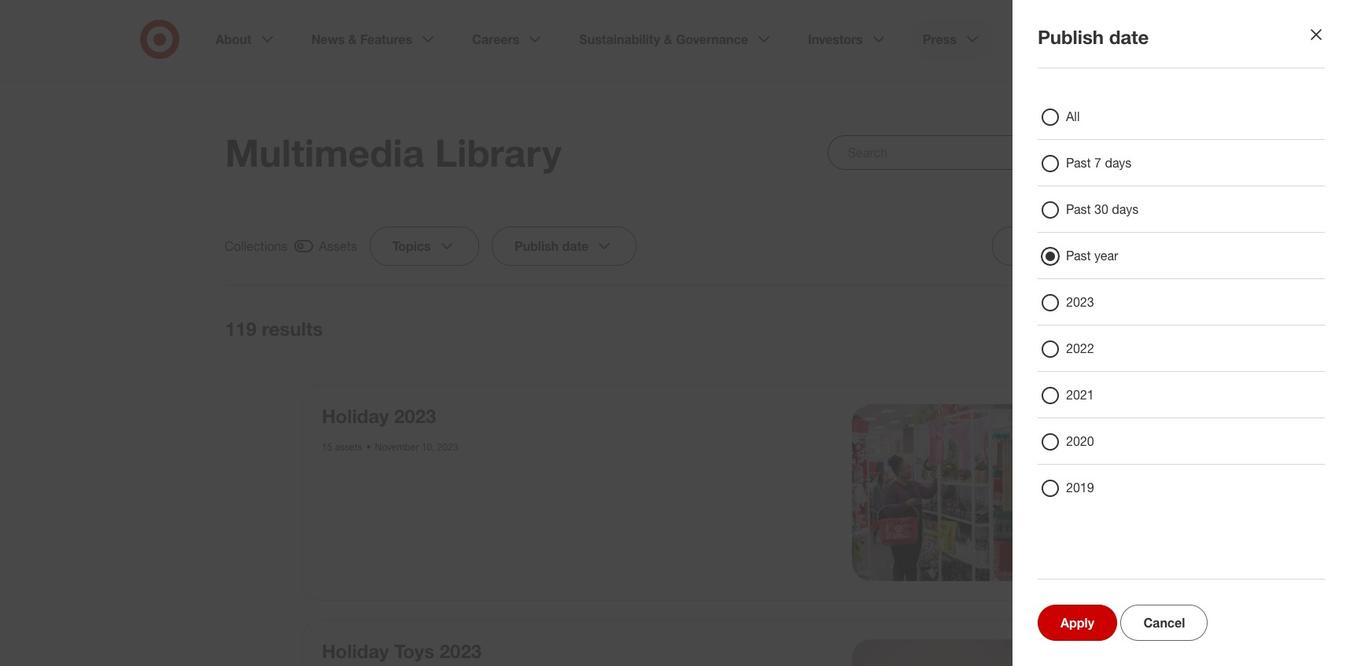 Task type: vqa. For each thing, say whether or not it's contained in the screenshot.
Multimedia
yes



Task type: describe. For each thing, give the bounding box(es) containing it.
2023 radio
[[1041, 293, 1060, 312]]

past for past year
[[1066, 248, 1091, 264]]

30
[[1094, 201, 1108, 217]]

All radio
[[1041, 108, 1060, 127]]

Past 7 days radio
[[1041, 154, 1060, 173]]

holiday for holiday 2023
[[322, 404, 389, 428]]

2019 radio
[[1041, 479, 1060, 498]]

library
[[435, 130, 562, 175]]

all
[[1066, 109, 1080, 124]]

november
[[375, 441, 419, 453]]

2023 right toys
[[440, 639, 482, 663]]

7
[[1094, 155, 1101, 171]]

2021 radio
[[1041, 386, 1060, 405]]

past for past 7 days
[[1066, 155, 1091, 171]]

2023 right 10,
[[437, 441, 458, 453]]

holiday for holiday toys 2023
[[322, 639, 389, 663]]

publish inside dialog
[[1038, 25, 1104, 49]]

apply
[[1061, 615, 1094, 631]]

toys
[[394, 639, 434, 663]]

holiday 2023 link
[[322, 404, 436, 428]]

15
[[322, 441, 332, 453]]

unchecked image
[[1081, 319, 1100, 338]]

date inside dialog
[[1109, 25, 1149, 49]]

2022
[[1066, 341, 1094, 356]]

holiday toys 2023
[[322, 639, 482, 663]]

days for past 7 days
[[1105, 155, 1132, 171]]

119 results
[[225, 317, 323, 341]]

2022 radio
[[1041, 340, 1060, 359]]

holiday 2023
[[322, 404, 436, 428]]

assets
[[335, 441, 362, 453]]

Search search field
[[828, 135, 1125, 170]]

topics
[[393, 238, 431, 254]]

2023 inside publish date dialog
[[1066, 294, 1094, 310]]

publish date button
[[492, 227, 637, 266]]

past 30 days
[[1066, 201, 1139, 217]]

publish date inside publish date dialog
[[1038, 25, 1149, 49]]

assets
[[319, 238, 357, 254]]

Past year radio
[[1041, 247, 1060, 266]]

cancel
[[1143, 615, 1185, 631]]



Task type: locate. For each thing, give the bounding box(es) containing it.
apply button
[[1038, 605, 1117, 641]]

days right 7
[[1105, 155, 1132, 171]]

1 vertical spatial holiday
[[322, 639, 389, 663]]

past 7 days
[[1066, 155, 1132, 171]]

0 vertical spatial publish date
[[1038, 25, 1149, 49]]

publish date inside publish date button
[[515, 238, 589, 254]]

2020
[[1066, 433, 1094, 449]]

2023 up november 10, 2023 at the bottom of the page
[[394, 404, 436, 428]]

holiday up assets
[[322, 404, 389, 428]]

2020 radio
[[1041, 433, 1060, 452]]

year
[[1094, 248, 1118, 264]]

checked image
[[294, 237, 313, 256]]

1 vertical spatial publish date
[[515, 238, 589, 254]]

0 vertical spatial past
[[1066, 155, 1091, 171]]

2023 up unchecked icon at the right of page
[[1066, 294, 1094, 310]]

1 vertical spatial publish
[[515, 238, 559, 254]]

multimedia
[[225, 130, 424, 175]]

Past 30 days radio
[[1041, 201, 1060, 220]]

None checkbox
[[225, 236, 357, 256]]

2 vertical spatial past
[[1066, 248, 1091, 264]]

holiday toys 2023 link
[[322, 639, 482, 663]]

multimedia library
[[225, 130, 562, 175]]

0 horizontal spatial date
[[562, 238, 589, 254]]

a guest carrying a red target basket browses colorful holiday displays. image
[[852, 404, 1028, 581]]

1 holiday from the top
[[322, 404, 389, 428]]

0 vertical spatial publish
[[1038, 25, 1104, 49]]

2023
[[1066, 294, 1094, 310], [394, 404, 436, 428], [437, 441, 458, 453], [440, 639, 482, 663]]

0 vertical spatial holiday
[[322, 404, 389, 428]]

3 past from the top
[[1066, 248, 1091, 264]]

results
[[262, 317, 323, 341]]

date
[[1109, 25, 1149, 49], [562, 238, 589, 254]]

0 horizontal spatial publish
[[515, 238, 559, 254]]

publish inside button
[[515, 238, 559, 254]]

0 horizontal spatial publish date
[[515, 238, 589, 254]]

cancel button
[[1121, 605, 1208, 641]]

1 vertical spatial days
[[1112, 201, 1139, 217]]

november 10, 2023
[[375, 441, 458, 453]]

past for past 30 days
[[1066, 201, 1091, 217]]

topics button
[[370, 227, 479, 266]]

1 vertical spatial past
[[1066, 201, 1091, 217]]

publish date
[[1038, 25, 1149, 49], [515, 238, 589, 254]]

collections
[[225, 238, 288, 254]]

publish date dialog
[[0, 0, 1350, 666]]

10,
[[422, 441, 435, 453]]

holiday left toys
[[322, 639, 389, 663]]

past left year
[[1066, 248, 1091, 264]]

1 horizontal spatial date
[[1109, 25, 1149, 49]]

1 vertical spatial date
[[562, 238, 589, 254]]

past left 7
[[1066, 155, 1091, 171]]

1 horizontal spatial publish
[[1038, 25, 1104, 49]]

days for past 30 days
[[1112, 201, 1139, 217]]

days right 30
[[1112, 201, 1139, 217]]

past
[[1066, 155, 1091, 171], [1066, 201, 1091, 217], [1066, 248, 1091, 264]]

2 past from the top
[[1066, 201, 1091, 217]]

past year
[[1066, 248, 1118, 264]]

15 assets
[[322, 441, 362, 453]]

date inside button
[[562, 238, 589, 254]]

days
[[1105, 155, 1132, 171], [1112, 201, 1139, 217]]

2 holiday from the top
[[322, 639, 389, 663]]

2019
[[1066, 480, 1094, 496]]

1 horizontal spatial publish date
[[1038, 25, 1149, 49]]

2021
[[1066, 387, 1094, 403]]

1 past from the top
[[1066, 155, 1091, 171]]

0 vertical spatial days
[[1105, 155, 1132, 171]]

0 vertical spatial date
[[1109, 25, 1149, 49]]

publish
[[1038, 25, 1104, 49], [515, 238, 559, 254]]

holiday
[[322, 404, 389, 428], [322, 639, 389, 663]]

119
[[225, 317, 257, 341]]

past left 30
[[1066, 201, 1091, 217]]

None checkbox
[[1056, 317, 1125, 341]]



